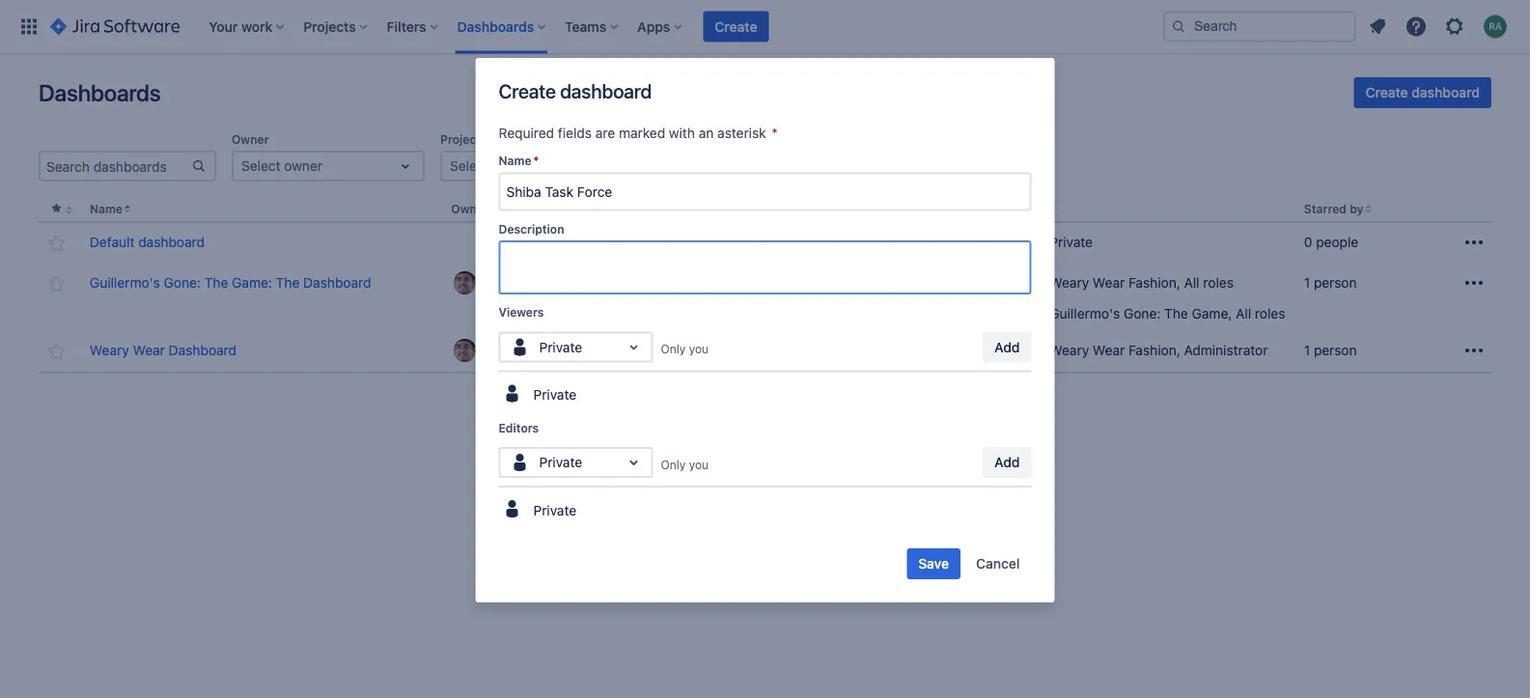 Task type: describe. For each thing, give the bounding box(es) containing it.
name button
[[90, 202, 123, 216]]

you for editors
[[689, 458, 709, 471]]

create dashboard button
[[1354, 77, 1492, 108]]

owner
[[284, 158, 322, 174]]

create inside create dashboard 'button'
[[1366, 84, 1408, 100]]

primary element
[[12, 0, 1164, 54]]

owner button
[[451, 202, 488, 216]]

weary for weary wear dashboard
[[90, 342, 129, 358]]

create banner
[[0, 0, 1530, 54]]

weary for weary wear fashion, administrator
[[1050, 342, 1089, 358]]

only you for viewers
[[661, 342, 709, 356]]

required
[[499, 125, 554, 141]]

required fields are marked with an asterisk *
[[499, 125, 778, 141]]

Search field
[[1164, 11, 1357, 42]]

create dashboard inside 'button'
[[1366, 84, 1480, 100]]

1 horizontal spatial roles
[[1255, 306, 1286, 322]]

0 vertical spatial open image
[[811, 154, 834, 178]]

cancel
[[976, 556, 1020, 572]]

person for weary wear dashboard
[[1314, 342, 1357, 358]]

by
[[1350, 202, 1364, 216]]

dashboard inside 'button'
[[1412, 84, 1480, 100]]

select project
[[450, 158, 537, 174]]

person for guillermo's gone: the game: the dashboard
[[1314, 275, 1357, 291]]

are
[[596, 125, 615, 141]]

wear for weary wear dashboard
[[133, 342, 165, 358]]

create inside create button
[[715, 18, 757, 34]]

0 vertical spatial dashboard
[[303, 275, 371, 291]]

only you for editors
[[661, 458, 709, 471]]

weary wear dashboard link
[[90, 341, 237, 360]]

star weary wear dashboard image
[[45, 340, 68, 363]]

select for select project
[[450, 158, 489, 174]]

1 horizontal spatial the
[[276, 275, 300, 291]]

0 horizontal spatial open image
[[622, 451, 645, 474]]

select owner
[[241, 158, 322, 174]]

marked
[[619, 125, 665, 141]]

Editors text field
[[508, 453, 512, 472]]

create button
[[703, 11, 769, 42]]

add for viewers
[[995, 339, 1020, 355]]

0
[[1304, 234, 1313, 250]]

add for editors
[[995, 454, 1020, 470]]

guillermo's gone: the game: the dashboard
[[90, 275, 371, 291]]

project
[[493, 158, 537, 174]]

game:
[[232, 275, 272, 291]]

1 vertical spatial *
[[533, 154, 539, 168]]

dashboard inside 'link'
[[169, 342, 237, 358]]

1 for guillermo's gone: the game: the dashboard
[[1304, 275, 1310, 291]]

an
[[699, 125, 714, 141]]

asterisk
[[718, 125, 766, 141]]

0 people
[[1304, 234, 1359, 250]]

name for name
[[90, 202, 123, 216]]

1 person for weary wear dashboard
[[1304, 342, 1357, 358]]

0 horizontal spatial create dashboard
[[499, 79, 652, 102]]

wear for weary wear fashion, administrator
[[1093, 342, 1125, 358]]

game,
[[1192, 306, 1232, 322]]

guillermo's gone: the game: the dashboard link
[[90, 273, 371, 293]]

gone: for game:
[[164, 275, 201, 291]]

save
[[919, 556, 949, 572]]

0 horizontal spatial viewers
[[499, 306, 544, 319]]

guillermo's for guillermo's gone: the game: the dashboard
[[90, 275, 160, 291]]

star guillermo's gone: the game: the dashboard image
[[45, 272, 68, 296]]

dashboards
[[39, 79, 161, 106]]

weary wear fashion, administrator
[[1050, 342, 1268, 358]]

select for select group
[[659, 158, 698, 174]]

wear for weary wear fashion, all roles
[[1093, 275, 1125, 291]]



Task type: vqa. For each thing, say whether or not it's contained in the screenshot.
the Description
yes



Task type: locate. For each thing, give the bounding box(es) containing it.
create
[[715, 18, 757, 34], [499, 79, 556, 102], [1366, 84, 1408, 100]]

guillermo's down default
[[90, 275, 160, 291]]

0 horizontal spatial all
[[1184, 275, 1200, 291]]

1 vertical spatial dashboard
[[169, 342, 237, 358]]

administrator
[[1184, 342, 1268, 358]]

editors
[[1015, 202, 1055, 216], [499, 421, 539, 434]]

1 horizontal spatial *
[[772, 125, 778, 141]]

fields
[[558, 125, 592, 141]]

0 vertical spatial only you
[[661, 342, 709, 356]]

search image
[[1171, 19, 1187, 34]]

starred
[[1304, 202, 1347, 216]]

only for viewers
[[661, 342, 686, 356]]

group
[[649, 132, 684, 146]]

viewers up public
[[726, 202, 771, 216]]

0 vertical spatial fashion,
[[1129, 275, 1181, 291]]

1 vertical spatial roles
[[1255, 306, 1286, 322]]

public
[[761, 234, 799, 250]]

2 horizontal spatial the
[[1165, 306, 1188, 322]]

open image
[[811, 154, 834, 178], [622, 451, 645, 474]]

2 person from the top
[[1314, 342, 1357, 358]]

None field
[[501, 174, 1030, 209]]

the left game,
[[1165, 306, 1188, 322]]

wear up "guillermo's gone: the game, all roles"
[[1093, 275, 1125, 291]]

0 vertical spatial add button
[[983, 332, 1032, 363]]

1 vertical spatial only
[[661, 458, 686, 471]]

only you
[[661, 342, 709, 356], [661, 458, 709, 471]]

all right game,
[[1236, 306, 1252, 322]]

select down project
[[450, 158, 489, 174]]

1 vertical spatial you
[[689, 458, 709, 471]]

select left owner
[[241, 158, 281, 174]]

2 you from the top
[[689, 458, 709, 471]]

* down "required"
[[533, 154, 539, 168]]

0 horizontal spatial name
[[90, 202, 123, 216]]

1 horizontal spatial all
[[1236, 306, 1252, 322]]

default
[[90, 234, 135, 250]]

1
[[1304, 275, 1310, 291], [1304, 342, 1310, 358]]

1 fashion, from the top
[[1129, 275, 1181, 291]]

owner inside the dashboards details element
[[451, 202, 488, 216]]

fashion, down "guillermo's gone: the game, all roles"
[[1129, 342, 1181, 358]]

roles up administrator
[[1255, 306, 1286, 322]]

1 you from the top
[[689, 342, 709, 356]]

roles up game,
[[1203, 275, 1234, 291]]

1 vertical spatial person
[[1314, 342, 1357, 358]]

1 vertical spatial add
[[995, 454, 1020, 470]]

only
[[661, 342, 686, 356], [661, 458, 686, 471]]

description
[[499, 222, 564, 236]]

open image for project
[[603, 154, 626, 178]]

weary wear dashboard
[[90, 342, 237, 358]]

viewers up the viewers text box
[[499, 306, 544, 319]]

wear right 'star weary wear dashboard' 'image' on the left of page
[[133, 342, 165, 358]]

1 only you from the top
[[661, 342, 709, 356]]

the right game: in the left top of the page
[[276, 275, 300, 291]]

select down group
[[659, 158, 698, 174]]

1 add button from the top
[[983, 332, 1032, 363]]

star default dashboard image
[[45, 232, 68, 255]]

private inside the dashboards details element
[[1050, 234, 1093, 250]]

you
[[689, 342, 709, 356], [689, 458, 709, 471]]

owner up select owner
[[232, 132, 269, 146]]

weary inside 'link'
[[90, 342, 129, 358]]

1 vertical spatial gone:
[[1124, 306, 1161, 322]]

0 horizontal spatial create
[[499, 79, 556, 102]]

1 vertical spatial open image
[[622, 451, 645, 474]]

1 vertical spatial editors
[[499, 421, 539, 434]]

select for select owner
[[241, 158, 281, 174]]

1 horizontal spatial create
[[715, 18, 757, 34]]

2 1 person from the top
[[1304, 342, 1357, 358]]

add button
[[983, 332, 1032, 363], [983, 447, 1032, 478]]

fashion,
[[1129, 275, 1181, 291], [1129, 342, 1181, 358]]

guillermo's gone: the game, all roles
[[1050, 306, 1286, 322]]

0 vertical spatial roles
[[1203, 275, 1234, 291]]

1 horizontal spatial gone:
[[1124, 306, 1161, 322]]

1 1 person from the top
[[1304, 275, 1357, 291]]

1 add from the top
[[995, 339, 1020, 355]]

0 vertical spatial all
[[1184, 275, 1200, 291]]

dashboard down guillermo's gone: the game: the dashboard link
[[169, 342, 237, 358]]

2 add button from the top
[[983, 447, 1032, 478]]

1 vertical spatial add button
[[983, 447, 1032, 478]]

1 vertical spatial 1 person
[[1304, 342, 1357, 358]]

1 vertical spatial 1
[[1304, 342, 1310, 358]]

2 fashion, from the top
[[1129, 342, 1181, 358]]

1 person from the top
[[1314, 275, 1357, 291]]

wear
[[1093, 275, 1125, 291], [133, 342, 165, 358], [1093, 342, 1125, 358]]

2 horizontal spatial create
[[1366, 84, 1408, 100]]

1 down 0
[[1304, 275, 1310, 291]]

0 horizontal spatial dashboard
[[138, 234, 205, 250]]

1 vertical spatial all
[[1236, 306, 1252, 322]]

james
[[761, 275, 801, 291]]

Search dashboards text field
[[41, 153, 191, 180]]

the
[[204, 275, 228, 291], [276, 275, 300, 291], [1165, 306, 1188, 322]]

weary for weary wear fashion, all roles
[[1050, 275, 1089, 291]]

2 horizontal spatial select
[[659, 158, 698, 174]]

with
[[669, 125, 695, 141]]

editors inside the dashboards details element
[[1015, 202, 1055, 216]]

0 vertical spatial only
[[661, 342, 686, 356]]

1 vertical spatial fashion,
[[1129, 342, 1181, 358]]

2 horizontal spatial dashboard
[[1412, 84, 1480, 100]]

wear inside 'link'
[[133, 342, 165, 358]]

0 vertical spatial 1 person
[[1304, 275, 1357, 291]]

0 vertical spatial person
[[1314, 275, 1357, 291]]

only for editors
[[661, 458, 686, 471]]

add
[[995, 339, 1020, 355], [995, 454, 1020, 470]]

1 horizontal spatial viewers
[[726, 202, 771, 216]]

gone: down weary wear fashion, all roles
[[1124, 306, 1161, 322]]

Viewers text field
[[508, 337, 512, 357]]

dashboard
[[303, 275, 371, 291], [169, 342, 237, 358]]

gone: for game,
[[1124, 306, 1161, 322]]

select
[[241, 158, 281, 174], [450, 158, 489, 174], [659, 158, 698, 174]]

0 horizontal spatial select
[[241, 158, 281, 174]]

2 select from the left
[[450, 158, 489, 174]]

weary wear fashion, all roles
[[1050, 275, 1234, 291]]

1 horizontal spatial name
[[499, 154, 532, 168]]

0 vertical spatial add
[[995, 339, 1020, 355]]

2 only you from the top
[[661, 458, 709, 471]]

1 horizontal spatial dashboard
[[303, 275, 371, 291]]

2 1 from the top
[[1304, 342, 1310, 358]]

1 horizontal spatial editors
[[1015, 202, 1055, 216]]

open image for owner
[[394, 154, 417, 178]]

guillermo's
[[90, 275, 160, 291], [1050, 306, 1120, 322]]

fashion, for all
[[1129, 275, 1181, 291]]

1 select from the left
[[241, 158, 281, 174]]

default dashboard link
[[90, 233, 205, 252]]

owner
[[232, 132, 269, 146], [451, 202, 488, 216]]

gone: inside guillermo's gone: the game: the dashboard link
[[164, 275, 201, 291]]

name
[[499, 154, 532, 168], [90, 202, 123, 216]]

all up game,
[[1184, 275, 1200, 291]]

1 vertical spatial guillermo's
[[1050, 306, 1120, 322]]

private
[[1050, 234, 1093, 250], [539, 339, 582, 355], [533, 387, 577, 403], [539, 454, 582, 470], [533, 502, 577, 518]]

the for guillermo's gone: the game, all roles
[[1165, 306, 1188, 322]]

create dashboard
[[499, 79, 652, 102], [1366, 84, 1480, 100]]

select group
[[659, 158, 738, 174]]

0 vertical spatial guillermo's
[[90, 275, 160, 291]]

0 horizontal spatial *
[[533, 154, 539, 168]]

starred by
[[1304, 202, 1364, 216]]

0 horizontal spatial roles
[[1203, 275, 1234, 291]]

0 horizontal spatial owner
[[232, 132, 269, 146]]

1 vertical spatial viewers
[[499, 306, 544, 319]]

0 horizontal spatial editors
[[499, 421, 539, 434]]

1 person for guillermo's gone: the game: the dashboard
[[1304, 275, 1357, 291]]

peterson
[[805, 275, 860, 291]]

0 horizontal spatial dashboard
[[169, 342, 237, 358]]

add button for editors
[[983, 447, 1032, 478]]

person
[[1314, 275, 1357, 291], [1314, 342, 1357, 358]]

1 person
[[1304, 275, 1357, 291], [1304, 342, 1357, 358]]

1 vertical spatial owner
[[451, 202, 488, 216]]

owner down select project
[[451, 202, 488, 216]]

roles
[[1203, 275, 1234, 291], [1255, 306, 1286, 322]]

dashboard
[[560, 79, 652, 102], [1412, 84, 1480, 100], [138, 234, 205, 250]]

dashboards details element
[[39, 197, 1492, 374]]

viewers inside the dashboards details element
[[726, 202, 771, 216]]

1 horizontal spatial guillermo's
[[1050, 306, 1120, 322]]

1 only from the top
[[661, 342, 686, 356]]

0 vertical spatial gone:
[[164, 275, 201, 291]]

0 horizontal spatial guillermo's
[[90, 275, 160, 291]]

name *
[[499, 154, 539, 168]]

fashion, up "guillermo's gone: the game, all roles"
[[1129, 275, 1181, 291]]

group
[[701, 158, 738, 174]]

save button
[[907, 548, 961, 579]]

starred by button
[[1304, 202, 1364, 216]]

the for guillermo's gone: the game: the dashboard
[[204, 275, 228, 291]]

Description text field
[[499, 240, 1032, 294]]

0 vertical spatial name
[[499, 154, 532, 168]]

gone: down default dashboard link
[[164, 275, 201, 291]]

guillermo's down weary wear fashion, all roles
[[1050, 306, 1120, 322]]

0 vertical spatial 1
[[1304, 275, 1310, 291]]

name up default
[[90, 202, 123, 216]]

0 vertical spatial viewers
[[726, 202, 771, 216]]

default dashboard
[[90, 234, 205, 250]]

1 1 from the top
[[1304, 275, 1310, 291]]

name inside the dashboards details element
[[90, 202, 123, 216]]

the left game: in the left top of the page
[[204, 275, 228, 291]]

jira software image
[[50, 15, 180, 38], [50, 15, 180, 38]]

0 vertical spatial you
[[689, 342, 709, 356]]

2 add from the top
[[995, 454, 1020, 470]]

1 horizontal spatial select
[[450, 158, 489, 174]]

0 horizontal spatial the
[[204, 275, 228, 291]]

viewers
[[726, 202, 771, 216], [499, 306, 544, 319]]

all
[[1184, 275, 1200, 291], [1236, 306, 1252, 322]]

wear down "guillermo's gone: the game, all roles"
[[1093, 342, 1125, 358]]

dashboard right game: in the left top of the page
[[303, 275, 371, 291]]

* right asterisk
[[772, 125, 778, 141]]

guillermo's inside guillermo's gone: the game: the dashboard link
[[90, 275, 160, 291]]

project
[[440, 132, 481, 146]]

0 vertical spatial *
[[772, 125, 778, 141]]

fashion, for administrator
[[1129, 342, 1181, 358]]

1 horizontal spatial create dashboard
[[1366, 84, 1480, 100]]

cancel button
[[965, 548, 1032, 579]]

people
[[1316, 234, 1359, 250]]

open image
[[394, 154, 417, 178], [603, 154, 626, 178], [622, 336, 645, 359]]

gone:
[[164, 275, 201, 291], [1124, 306, 1161, 322]]

0 vertical spatial editors
[[1015, 202, 1055, 216]]

james peterson
[[761, 275, 860, 291]]

name down "required"
[[499, 154, 532, 168]]

1 horizontal spatial owner
[[451, 202, 488, 216]]

add button for viewers
[[983, 332, 1032, 363]]

0 horizontal spatial gone:
[[164, 275, 201, 291]]

guillermo's for guillermo's gone: the game, all roles
[[1050, 306, 1120, 322]]

0 vertical spatial owner
[[232, 132, 269, 146]]

1 horizontal spatial dashboard
[[560, 79, 652, 102]]

1 for weary wear dashboard
[[1304, 342, 1310, 358]]

*
[[772, 125, 778, 141], [533, 154, 539, 168]]

2 only from the top
[[661, 458, 686, 471]]

1 horizontal spatial open image
[[811, 154, 834, 178]]

you for viewers
[[689, 342, 709, 356]]

weary
[[1050, 275, 1089, 291], [90, 342, 129, 358], [1050, 342, 1089, 358]]

name for name *
[[499, 154, 532, 168]]

1 vertical spatial only you
[[661, 458, 709, 471]]

1 right administrator
[[1304, 342, 1310, 358]]

1 vertical spatial name
[[90, 202, 123, 216]]

3 select from the left
[[659, 158, 698, 174]]



